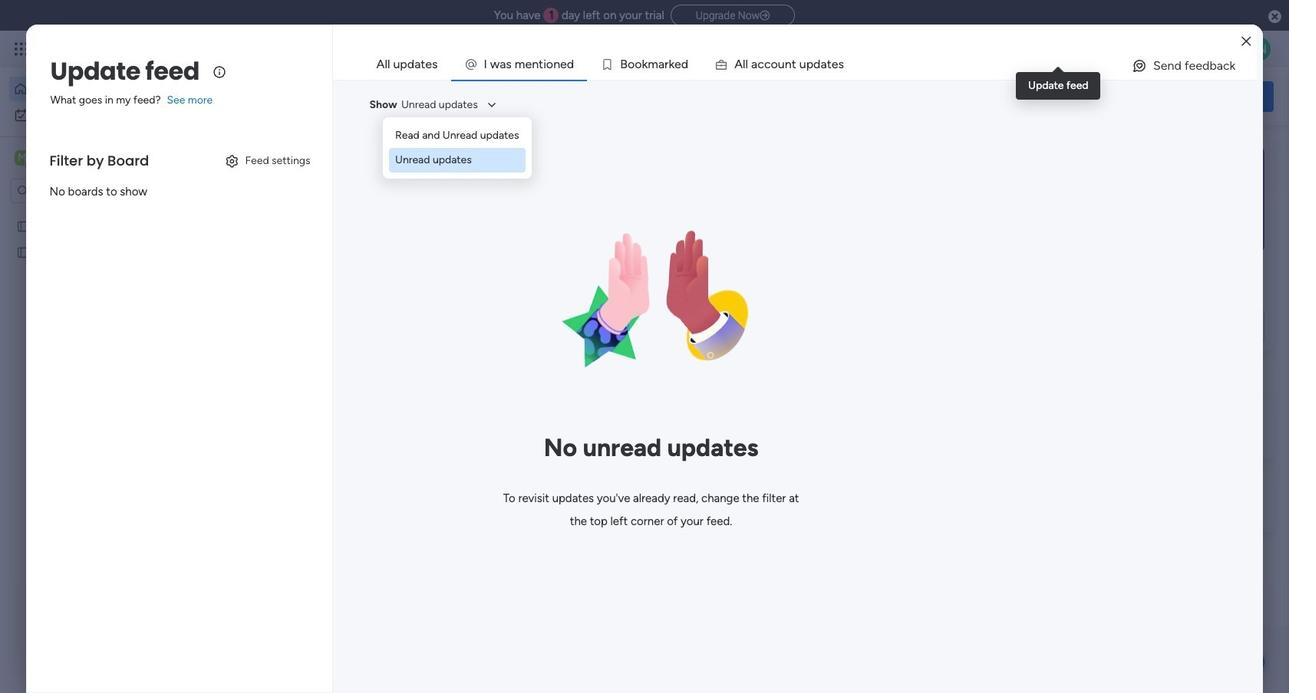 Task type: locate. For each thing, give the bounding box(es) containing it.
tab list
[[364, 49, 1258, 80]]

option
[[9, 77, 187, 101], [9, 103, 187, 127], [0, 212, 196, 215]]

quick search results list box
[[237, 174, 1007, 378]]

give feedback image
[[1132, 58, 1148, 74]]

lottie animation image
[[529, 176, 774, 421]]

help center element
[[1044, 471, 1274, 532]]

close image
[[1242, 36, 1252, 47]]

1 vertical spatial public board image
[[16, 245, 31, 259]]

1 public board image from the top
[[16, 219, 31, 233]]

dapulse close image
[[1269, 9, 1282, 25]]

0 vertical spatial public board image
[[16, 219, 31, 233]]

2 vertical spatial option
[[0, 212, 196, 215]]

getting started element
[[1044, 397, 1274, 459]]

tab
[[364, 49, 451, 80]]

list box
[[0, 210, 196, 472]]

2 public board image from the top
[[16, 245, 31, 259]]

public board image
[[16, 219, 31, 233], [16, 245, 31, 259]]

search everything image
[[1156, 41, 1171, 57]]



Task type: vqa. For each thing, say whether or not it's contained in the screenshot.
angle down icon
no



Task type: describe. For each thing, give the bounding box(es) containing it.
workspace image
[[15, 150, 30, 167]]

1 vertical spatial option
[[9, 103, 187, 127]]

templates image image
[[1058, 147, 1260, 253]]

v2 user feedback image
[[1056, 88, 1068, 105]]

select product image
[[14, 41, 29, 57]]

dapulse rightstroke image
[[760, 10, 770, 21]]

close recently visited image
[[237, 156, 256, 174]]

lottie animation element
[[529, 176, 774, 421]]

Search in workspace field
[[32, 182, 128, 200]]

help image
[[1190, 41, 1205, 57]]

workspace selection element
[[15, 149, 128, 169]]

0 vertical spatial option
[[9, 77, 187, 101]]

generic name image
[[1247, 37, 1271, 61]]

add to favorites image
[[711, 311, 727, 327]]



